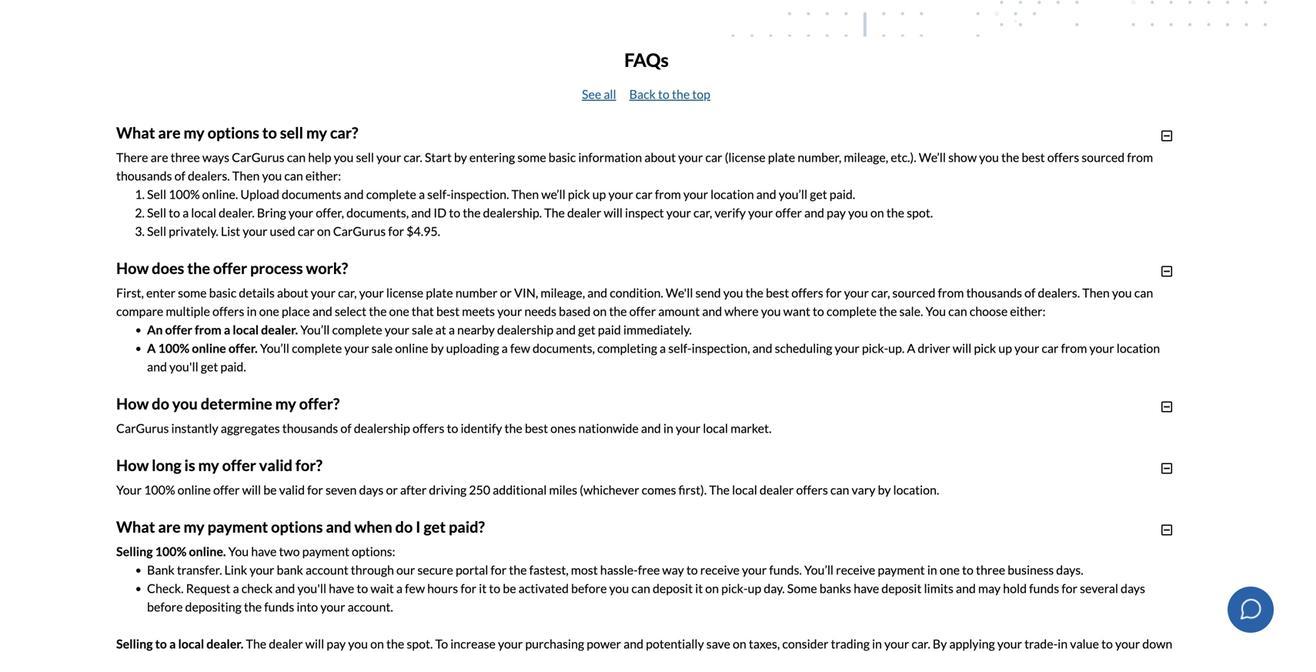Task type: describe. For each thing, give the bounding box(es) containing it.
and left the when
[[326, 518, 352, 536]]

nearby
[[457, 322, 495, 337]]

top
[[692, 86, 711, 101]]

paid
[[598, 322, 621, 337]]

best inside what are my options to sell my car? there are three ways cargurus can help you sell your car. start by entering some basic information about your car (license plate number, mileage, etc.). we'll show you the best offers sourced from thousands of dealers. then you can either: sell 100% online. upload documents and complete a self-inspection. then we'll pick up your car from your location and you'll get paid. sell to a local dealer. bring your offer, documents, and id to the dealership. the dealer will inspect your car, verify your offer and pay you on the spot. sell privately. list your used car on cargurus for $4.95.
[[1022, 150, 1045, 165]]

account
[[306, 562, 349, 577]]

pay inside the dealer will pay you on the spot. to increase your purchasing power and potentially save on taxes, consider trading in your car. by applying your trade-in value to your down
[[327, 636, 346, 651]]

day.
[[764, 581, 785, 596]]

fastest,
[[529, 562, 569, 577]]

1 horizontal spatial then
[[512, 187, 539, 202]]

my inside how do you determine my offer? cargurus instantly aggregates thousands of dealership offers to identify the best ones nationwide and in your local market.
[[275, 394, 296, 413]]

offers inside how do you determine my offer? cargurus instantly aggregates thousands of dealership offers to identify the best ones nationwide and in your local market.
[[413, 421, 445, 436]]

save
[[707, 636, 731, 651]]

best up want
[[766, 285, 789, 300]]

what for what are my options to sell my car? there are three ways cargurus can help you sell your car. start by entering some basic information about your car (license plate number, mileage, etc.). we'll show you the best offers sourced from thousands of dealers. then you can either: sell 100% online. upload documents and complete a self-inspection. then we'll pick up your car from your location and you'll get paid. sell to a local dealer. bring your offer, documents, and id to the dealership. the dealer will inspect your car, verify your offer and pay you on the spot. sell privately. list your used car on cargurus for $4.95.
[[116, 123, 155, 142]]

privately.
[[169, 223, 218, 239]]

and down bank
[[275, 581, 295, 596]]

through
[[351, 562, 394, 577]]

in inside the selling 100% online. you have two payment options: bank transfer. link your bank account through our secure portal for the fastest, most hassle-free way to receive your funds. you'll receive payment in one to three business days. check. request a check and you'll have to wait a few hours for it to be activated before you can deposit it on pick-up day. some banks have deposit limits and may hold funds for several days before depositing the funds into your account.
[[927, 562, 937, 577]]

1 it from the left
[[479, 581, 487, 596]]

amount
[[658, 304, 700, 319]]

to left business
[[962, 562, 974, 577]]

how for how do you determine my offer? cargurus instantly aggregates thousands of dealership offers to identify the best ones nationwide and in your local market.
[[116, 394, 149, 413]]

the right the select
[[369, 304, 387, 319]]

1 horizontal spatial dealership
[[497, 322, 554, 337]]

best inside how do you determine my offer? cargurus instantly aggregates thousands of dealership offers to identify the best ones nationwide and in your local market.
[[525, 421, 548, 436]]

the down the etc.).
[[887, 205, 905, 220]]

my inside how long is my offer valid for? your 100% online offer will be valid for seven days or after driving 250 additional miles (whichever comes first). the local dealer offers can vary by location.
[[198, 456, 219, 474]]

determine
[[201, 394, 272, 413]]

1 horizontal spatial have
[[329, 581, 354, 596]]

comes
[[642, 482, 676, 497]]

to right way
[[687, 562, 698, 577]]

we'll
[[666, 285, 693, 300]]

some inside what are my options to sell my car? there are three ways cargurus can help you sell your car. start by entering some basic information about your car (license plate number, mileage, etc.). we'll show you the best offers sourced from thousands of dealers. then you can either: sell 100% online. upload documents and complete a self-inspection. then we'll pick up your car from your location and you'll get paid. sell to a local dealer. bring your offer, documents, and id to the dealership. the dealer will inspect your car, verify your offer and pay you on the spot. sell privately. list your used car on cargurus for $4.95.
[[518, 150, 546, 165]]

0 horizontal spatial sell
[[280, 123, 303, 142]]

2 deposit from the left
[[882, 581, 922, 596]]

a up offer.
[[224, 322, 230, 337]]

the right does
[[187, 259, 210, 277]]

100% down an
[[158, 341, 189, 356]]

the up paid
[[609, 304, 627, 319]]

is
[[184, 456, 195, 474]]

send
[[696, 285, 721, 300]]

complete inside first, enter some basic details about your car, your license plate number or vin, mileage, and condition. we'll send you the best offers for your car, sourced from thousands of dealers. then you can compare multiple offers in one place and select the one that best meets your needs based on the offer amount and where you want to complete the sale. you can choose either:
[[827, 304, 877, 319]]

the right show
[[1002, 150, 1020, 165]]

the inside how do you determine my offer? cargurus instantly aggregates thousands of dealership offers to identify the best ones nationwide and in your local market.
[[505, 421, 523, 436]]

consider
[[782, 636, 829, 651]]

local inside what are my options to sell my car? there are three ways cargurus can help you sell your car. start by entering some basic information about your car (license plate number, mileage, etc.). we'll show you the best offers sourced from thousands of dealers. then you can either: sell 100% online. upload documents and complete a self-inspection. then we'll pick up your car from your location and you'll get paid. sell to a local dealer. bring your offer, documents, and id to the dealership. the dealer will inspect your car, verify your offer and pay you on the spot. sell privately. list your used car on cargurus for $4.95.
[[191, 205, 216, 220]]

may
[[978, 581, 1001, 596]]

depositing
[[185, 599, 242, 614]]

in right trading
[[872, 636, 882, 651]]

of inside first, enter some basic details about your car, your license plate number or vin, mileage, and condition. we'll send you the best offers for your car, sourced from thousands of dealers. then you can compare multiple offers in one place and select the one that best meets your needs based on the offer amount and where you want to complete the sale. you can choose either:
[[1025, 285, 1036, 300]]

and up $4.95.
[[411, 205, 431, 220]]

from inside first, enter some basic details about your car, your license plate number or vin, mileage, and condition. we'll send you the best offers for your car, sourced from thousands of dealers. then you can compare multiple offers in one place and select the one that best meets your needs based on the offer amount and where you want to complete the sale. you can choose either:
[[938, 285, 964, 300]]

by inside how long is my offer valid for? your 100% online offer will be valid for seven days or after driving 250 additional miles (whichever comes first). the local dealer offers can vary by location.
[[878, 482, 891, 497]]

list
[[221, 223, 240, 239]]

my up transfer.
[[184, 518, 205, 536]]

upload
[[241, 187, 279, 202]]

will inside you'll complete your sale online by uploading a few documents, completing a self-inspection, and scheduling your pick-up. a driver will pick up your car from your location and you'll get paid.
[[953, 341, 972, 356]]

location.
[[893, 482, 940, 497]]

id
[[434, 205, 447, 220]]

1 vertical spatial options
[[271, 518, 323, 536]]

100% inside what are my options to sell my car? there are three ways cargurus can help you sell your car. start by entering some basic information about your car (license plate number, mileage, etc.). we'll show you the best offers sourced from thousands of dealers. then you can either: sell 100% online. upload documents and complete a self-inspection. then we'll pick up your car from your location and you'll get paid. sell to a local dealer. bring your offer, documents, and id to the dealership. the dealer will inspect your car, verify your offer and pay you on the spot. sell privately. list your used car on cargurus for $4.95.
[[169, 187, 200, 202]]

spot. inside the dealer will pay you on the spot. to increase your purchasing power and potentially save on taxes, consider trading in your car. by applying your trade-in value to your down
[[407, 636, 433, 651]]

uploading
[[446, 341, 499, 356]]

first).
[[679, 482, 707, 497]]

0 horizontal spatial have
[[251, 544, 277, 559]]

free
[[638, 562, 660, 577]]

and down send
[[702, 304, 722, 319]]

you'll complete your sale online by uploading a few documents, completing a self-inspection, and scheduling your pick-up. a driver will pick up your car from your location and you'll get paid.
[[147, 341, 1160, 374]]

1 horizontal spatial you'll
[[300, 322, 330, 337]]

online left offer.
[[192, 341, 226, 356]]

want
[[783, 304, 811, 319]]

1 horizontal spatial funds
[[1029, 581, 1059, 596]]

see
[[582, 86, 601, 101]]

to left activated
[[489, 581, 501, 596]]

how for how does the offer process work?
[[116, 259, 149, 277]]

0 horizontal spatial car,
[[338, 285, 357, 300]]

and left may in the right bottom of the page
[[956, 581, 976, 596]]

nationwide
[[578, 421, 639, 436]]

offer,
[[316, 205, 344, 220]]

days inside how long is my offer valid for? your 100% online offer will be valid for seven days or after driving 250 additional miles (whichever comes first). the local dealer offers can vary by location.
[[359, 482, 384, 497]]

100% inside how long is my offer valid for? your 100% online offer will be valid for seven days or after driving 250 additional miles (whichever comes first). the local dealer offers can vary by location.
[[144, 482, 175, 497]]

and up based
[[588, 285, 608, 300]]

(whichever
[[580, 482, 639, 497]]

of inside what are my options to sell my car? there are three ways cargurus can help you sell your car. start by entering some basic information about your car (license plate number, mileage, etc.). we'll show you the best offers sourced from thousands of dealers. then you can either: sell 100% online. upload documents and complete a self-inspection. then we'll pick up your car from your location and you'll get paid. sell to a local dealer. bring your offer, documents, and id to the dealership. the dealer will inspect your car, verify your offer and pay you on the spot. sell privately. list your used car on cargurus for $4.95.
[[174, 168, 185, 183]]

paid. inside you'll complete your sale online by uploading a few documents, completing a self-inspection, and scheduling your pick-up. a driver will pick up your car from your location and you'll get paid.
[[220, 359, 246, 374]]

get down based
[[578, 322, 596, 337]]

get inside what are my options to sell my car? there are three ways cargurus can help you sell your car. start by entering some basic information about your car (license plate number, mileage, etc.). we'll show you the best offers sourced from thousands of dealers. then you can either: sell 100% online. upload documents and complete a self-inspection. then we'll pick up your car from your location and you'll get paid. sell to a local dealer. bring your offer, documents, and id to the dealership. the dealer will inspect your car, verify your offer and pay you on the spot. sell privately. list your used car on cargurus for $4.95.
[[810, 187, 827, 202]]

the dealer will pay you on the spot. to increase your purchasing power and potentially save on taxes, consider trading in your car. by applying your trade-in value to your down
[[116, 636, 1173, 652]]

select
[[335, 304, 367, 319]]

to left wait
[[357, 581, 368, 596]]

and inside the dealer will pay you on the spot. to increase your purchasing power and potentially save on taxes, consider trading in your car. by applying your trade-in value to your down
[[624, 636, 644, 651]]

days inside the selling 100% online. you have two payment options: bank transfer. link your bank account through our secure portal for the fastest, most hassle-free way to receive your funds. you'll receive payment in one to three business days. check. request a check and you'll have to wait a few hours for it to be activated before you can deposit it on pick-up day. some banks have deposit limits and may hold funds for several days before depositing the funds into your account.
[[1121, 581, 1146, 596]]

account.
[[348, 599, 393, 614]]

are for options
[[158, 123, 181, 142]]

immediately.
[[623, 322, 692, 337]]

trade-
[[1025, 636, 1058, 651]]

activated
[[519, 581, 569, 596]]

mileage, inside first, enter some basic details about your car, your license plate number or vin, mileage, and condition. we'll send you the best offers for your car, sourced from thousands of dealers. then you can compare multiple offers in one place and select the one that best meets your needs based on the offer amount and where you want to complete the sale. you can choose either:
[[541, 285, 585, 300]]

complete inside you'll complete your sale online by uploading a few documents, completing a self-inspection, and scheduling your pick-up. a driver will pick up your car from your location and you'll get paid.
[[292, 341, 342, 356]]

selling 100% online. you have two payment options: bank transfer. link your bank account through our secure portal for the fastest, most hassle-free way to receive your funds. you'll receive payment in one to three business days. check. request a check and you'll have to wait a few hours for it to be activated before you can deposit it on pick-up day. some banks have deposit limits and may hold funds for several days before depositing the funds into your account.
[[116, 544, 1146, 614]]

for inside how long is my offer valid for? your 100% online offer will be valid for seven days or after driving 250 additional miles (whichever comes first). the local dealer offers can vary by location.
[[307, 482, 323, 497]]

funds.
[[769, 562, 802, 577]]

selling for selling to a local dealer.
[[116, 636, 153, 651]]

a right at on the left of page
[[449, 322, 455, 337]]

car?
[[330, 123, 358, 142]]

2 vertical spatial dealer.
[[207, 636, 244, 651]]

1 horizontal spatial cargurus
[[232, 150, 285, 165]]

get inside you'll complete your sale online by uploading a few documents, completing a self-inspection, and scheduling your pick-up. a driver will pick up your car from your location and you'll get paid.
[[201, 359, 218, 374]]

taxes,
[[749, 636, 780, 651]]

2 receive from the left
[[836, 562, 876, 577]]

market.
[[731, 421, 772, 436]]

pay inside what are my options to sell my car? there are three ways cargurus can help you sell your car. start by entering some basic information about your car (license plate number, mileage, etc.). we'll show you the best offers sourced from thousands of dealers. then you can either: sell 100% online. upload documents and complete a self-inspection. then we'll pick up your car from your location and you'll get paid. sell to a local dealer. bring your offer, documents, and id to the dealership. the dealer will inspect your car, verify your offer and pay you on the spot. sell privately. list your used car on cargurus for $4.95.
[[827, 205, 846, 220]]

1 receive from the left
[[700, 562, 740, 577]]

self- inside what are my options to sell my car? there are three ways cargurus can help you sell your car. start by entering some basic information about your car (license plate number, mileage, etc.). we'll show you the best offers sourced from thousands of dealers. then you can either: sell 100% online. upload documents and complete a self-inspection. then we'll pick up your car from your location and you'll get paid. sell to a local dealer. bring your offer, documents, and id to the dealership. the dealer will inspect your car, verify your offer and pay you on the spot. sell privately. list your used car on cargurus for $4.95.
[[427, 187, 451, 202]]

offer inside first, enter some basic details about your car, your license plate number or vin, mileage, and condition. we'll send you the best offers for your car, sourced from thousands of dealers. then you can compare multiple offers in one place and select the one that best meets your needs based on the offer amount and where you want to complete the sale. you can choose either:
[[629, 304, 656, 319]]

entering
[[470, 150, 515, 165]]

an offer from a local dealer. you'll complete your sale at a nearby dealership and get paid immediately.
[[147, 322, 692, 337]]

for down days.
[[1062, 581, 1078, 596]]

(license
[[725, 150, 766, 165]]

from inside you'll complete your sale online by uploading a few documents, completing a self-inspection, and scheduling your pick-up. a driver will pick up your car from your location and you'll get paid.
[[1061, 341, 1087, 356]]

business
[[1008, 562, 1054, 577]]

the inside button
[[672, 86, 690, 101]]

in left value
[[1058, 636, 1068, 651]]

based
[[559, 304, 591, 319]]

for inside first, enter some basic details about your car, your license plate number or vin, mileage, and condition. we'll send you the best offers for your car, sourced from thousands of dealers. then you can compare multiple offers in one place and select the one that best meets your needs based on the offer amount and where you want to complete the sale. you can choose either:
[[826, 285, 842, 300]]

local up offer.
[[233, 322, 259, 337]]

portal
[[456, 562, 488, 577]]

you'll
[[779, 187, 808, 202]]

days.
[[1057, 562, 1084, 577]]

purchasing
[[525, 636, 584, 651]]

verify
[[715, 205, 746, 220]]

two
[[279, 544, 300, 559]]

for?
[[296, 456, 322, 474]]

a right uploading at the left bottom
[[502, 341, 508, 356]]

and down the you'll
[[805, 205, 825, 220]]

trading
[[831, 636, 870, 651]]

sourced inside what are my options to sell my car? there are three ways cargurus can help you sell your car. start by entering some basic information about your car (license plate number, mileage, etc.). we'll show you the best offers sourced from thousands of dealers. then you can either: sell 100% online. upload documents and complete a self-inspection. then we'll pick up your car from your location and you'll get paid. sell to a local dealer. bring your offer, documents, and id to the dealership. the dealer will inspect your car, verify your offer and pay you on the spot. sell privately. list your used car on cargurus for $4.95.
[[1082, 150, 1125, 165]]

a right wait
[[396, 581, 403, 596]]

of inside how do you determine my offer? cargurus instantly aggregates thousands of dealership offers to identify the best ones nationwide and in your local market.
[[341, 421, 352, 436]]

one inside the selling 100% online. you have two payment options: bank transfer. link your bank account through our secure portal for the fastest, most hassle-free way to receive your funds. you'll receive payment in one to three business days. check. request a check and you'll have to wait a few hours for it to be activated before you can deposit it on pick-up day. some banks have deposit limits and may hold funds for several days before depositing the funds into your account.
[[940, 562, 960, 577]]

car. inside what are my options to sell my car? there are three ways cargurus can help you sell your car. start by entering some basic information about your car (license plate number, mileage, etc.). we'll show you the best offers sourced from thousands of dealers. then you can either: sell 100% online. upload documents and complete a self-inspection. then we'll pick up your car from your location and you'll get paid. sell to a local dealer. bring your offer, documents, and id to the dealership. the dealer will inspect your car, verify your offer and pay you on the spot. sell privately. list your used car on cargurus for $4.95.
[[404, 150, 422, 165]]

2 horizontal spatial car,
[[871, 285, 890, 300]]

do inside how do you determine my offer? cargurus instantly aggregates thousands of dealership offers to identify the best ones nationwide and in your local market.
[[152, 394, 169, 413]]

can inside the selling 100% online. you have two payment options: bank transfer. link your bank account through our secure portal for the fastest, most hassle-free way to receive your funds. you'll receive payment in one to three business days. check. request a check and you'll have to wait a few hours for it to be activated before you can deposit it on pick-up day. some banks have deposit limits and may hold funds for several days before depositing the funds into your account.
[[632, 581, 650, 596]]

about inside first, enter some basic details about your car, your license plate number or vin, mileage, and condition. we'll send you the best offers for your car, sourced from thousands of dealers. then you can compare multiple offers in one place and select the one that best meets your needs based on the offer amount and where you want to complete the sale. you can choose either:
[[277, 285, 309, 300]]

and inside how do you determine my offer? cargurus instantly aggregates thousands of dealership offers to identify the best ones nationwide and in your local market.
[[641, 421, 661, 436]]

help
[[308, 150, 331, 165]]

aggregates
[[221, 421, 280, 436]]

to inside how do you determine my offer? cargurus instantly aggregates thousands of dealership offers to identify the best ones nationwide and in your local market.
[[447, 421, 458, 436]]

1 vertical spatial do
[[395, 518, 413, 536]]

does
[[152, 259, 184, 277]]

0 vertical spatial then
[[232, 168, 260, 183]]

for inside what are my options to sell my car? there are three ways cargurus can help you sell your car. start by entering some basic information about your car (license plate number, mileage, etc.). we'll show you the best offers sourced from thousands of dealers. then you can either: sell 100% online. upload documents and complete a self-inspection. then we'll pick up your car from your location and you'll get paid. sell to a local dealer. bring your offer, documents, and id to the dealership. the dealer will inspect your car, verify your offer and pay you on the spot. sell privately. list your used car on cargurus for $4.95.
[[388, 223, 404, 239]]

the left "fastest," in the bottom left of the page
[[509, 562, 527, 577]]

and down an
[[147, 359, 167, 374]]

and left the you'll
[[757, 187, 777, 202]]

few inside the selling 100% online. you have two payment options: bank transfer. link your bank account through our secure portal for the fastest, most hassle-free way to receive your funds. you'll receive payment in one to three business days. check. request a check and you'll have to wait a few hours for it to be activated before you can deposit it on pick-up day. some banks have deposit limits and may hold funds for several days before depositing the funds into your account.
[[405, 581, 425, 596]]

thousands inside how do you determine my offer? cargurus instantly aggregates thousands of dealership offers to identify the best ones nationwide and in your local market.
[[282, 421, 338, 436]]

you'll inside you'll complete your sale online by uploading a few documents, completing a self-inspection, and scheduling your pick-up. a driver will pick up your car from your location and you'll get paid.
[[169, 359, 198, 374]]

1 vertical spatial dealer.
[[261, 322, 298, 337]]

basic inside what are my options to sell my car? there are three ways cargurus can help you sell your car. start by entering some basic information about your car (license plate number, mileage, etc.). we'll show you the best offers sourced from thousands of dealers. then you can either: sell 100% online. upload documents and complete a self-inspection. then we'll pick up your car from your location and you'll get paid. sell to a local dealer. bring your offer, documents, and id to the dealership. the dealer will inspect your car, verify your offer and pay you on the spot. sell privately. list your used car on cargurus for $4.95.
[[549, 150, 576, 165]]

a 100% online offer.
[[147, 341, 258, 356]]

1 vertical spatial are
[[151, 150, 168, 165]]

and up offer,
[[344, 187, 364, 202]]

can inside how long is my offer valid for? your 100% online offer will be valid for seven days or after driving 250 additional miles (whichever comes first). the local dealer offers can vary by location.
[[831, 482, 849, 497]]

complete down the select
[[332, 322, 382, 337]]

best up at on the left of page
[[436, 304, 460, 319]]

2 sell from the top
[[147, 205, 166, 220]]

1 vertical spatial before
[[147, 599, 183, 614]]

a up $4.95.
[[419, 187, 425, 202]]

details
[[239, 285, 275, 300]]

the down check
[[244, 599, 262, 614]]

the inside the dealer will pay you on the spot. to increase your purchasing power and potentially save on taxes, consider trading in your car. by applying your trade-in value to your down
[[386, 636, 404, 651]]

dealership inside how do you determine my offer? cargurus instantly aggregates thousands of dealership offers to identify the best ones nationwide and in your local market.
[[354, 421, 410, 436]]

that
[[412, 304, 434, 319]]

most
[[571, 562, 598, 577]]

the down the inspection.
[[463, 205, 481, 220]]

by inside you'll complete your sale online by uploading a few documents, completing a self-inspection, and scheduling your pick-up. a driver will pick up your car from your location and you'll get paid.
[[431, 341, 444, 356]]

to
[[435, 636, 448, 651]]

1 horizontal spatial one
[[389, 304, 409, 319]]

see all link
[[582, 86, 616, 101]]

for down portal
[[461, 581, 477, 596]]

100% inside the selling 100% online. you have two payment options: bank transfer. link your bank account through our secure portal for the fastest, most hassle-free way to receive your funds. you'll receive payment in one to three business days. check. request a check and you'll have to wait a few hours for it to be activated before you can deposit it on pick-up day. some banks have deposit limits and may hold funds for several days before depositing the funds into your account.
[[155, 544, 187, 559]]

local inside how long is my offer valid for? your 100% online offer will be valid for seven days or after driving 250 additional miles (whichever comes first). the local dealer offers can vary by location.
[[732, 482, 757, 497]]

be inside the selling 100% online. you have two payment options: bank transfer. link your bank account through our secure portal for the fastest, most hassle-free way to receive your funds. you'll receive payment in one to three business days. check. request a check and you'll have to wait a few hours for it to be activated before you can deposit it on pick-up day. some banks have deposit limits and may hold funds for several days before depositing the funds into your account.
[[503, 581, 516, 596]]

you inside first, enter some basic details about your car, your license plate number or vin, mileage, and condition. we'll send you the best offers for your car, sourced from thousands of dealers. then you can compare multiple offers in one place and select the one that best meets your needs based on the offer amount and where you want to complete the sale. you can choose either:
[[926, 304, 946, 319]]

check.
[[147, 581, 184, 596]]

a down the check.
[[169, 636, 176, 651]]

a up privately.
[[183, 205, 189, 220]]

selling for selling 100% online. you have two payment options: bank transfer. link your bank account through our secure portal for the fastest, most hassle-free way to receive your funds. you'll receive payment in one to three business days. check. request a check and you'll have to wait a few hours for it to be activated before you can deposit it on pick-up day. some banks have deposit limits and may hold funds for several days before depositing the funds into your account.
[[116, 544, 153, 559]]

documents
[[282, 187, 342, 202]]

2 horizontal spatial cargurus
[[333, 223, 386, 239]]

back to the top button
[[629, 77, 711, 111]]

to up upload
[[262, 123, 277, 142]]

enter
[[146, 285, 176, 300]]

inspect
[[625, 205, 664, 220]]

into
[[297, 599, 318, 614]]

to right id
[[449, 205, 460, 220]]

work?
[[306, 259, 348, 277]]

three inside what are my options to sell my car? there are three ways cargurus can help you sell your car. start by entering some basic information about your car (license plate number, mileage, etc.). we'll show you the best offers sourced from thousands of dealers. then you can either: sell 100% online. upload documents and complete a self-inspection. then we'll pick up your car from your location and you'll get paid. sell to a local dealer. bring your offer, documents, and id to the dealership. the dealer will inspect your car, verify your offer and pay you on the spot. sell privately. list your used car on cargurus for $4.95.
[[171, 150, 200, 165]]

you'll inside the selling 100% online. you have two payment options: bank transfer. link your bank account through our secure portal for the fastest, most hassle-free way to receive your funds. you'll receive payment in one to three business days. check. request a check and you'll have to wait a few hours for it to be activated before you can deposit it on pick-up day. some banks have deposit limits and may hold funds for several days before depositing the funds into your account.
[[297, 581, 326, 596]]

to up privately.
[[169, 205, 180, 220]]

either: inside what are my options to sell my car? there are three ways cargurus can help you sell your car. start by entering some basic information about your car (license plate number, mileage, etc.). we'll show you the best offers sourced from thousands of dealers. then you can either: sell 100% online. upload documents and complete a self-inspection. then we'll pick up your car from your location and you'll get paid. sell to a local dealer. bring your offer, documents, and id to the dealership. the dealer will inspect your car, verify your offer and pay you on the spot. sell privately. list your used car on cargurus for $4.95.
[[306, 168, 341, 183]]

miles
[[549, 482, 577, 497]]

$4.95.
[[407, 223, 440, 239]]

link
[[224, 562, 247, 577]]

scheduling
[[775, 341, 833, 356]]

at
[[435, 322, 446, 337]]

1 vertical spatial valid
[[279, 482, 305, 497]]

inspection.
[[451, 187, 509, 202]]

show
[[949, 150, 977, 165]]

a down "immediately."
[[660, 341, 666, 356]]

local down depositing
[[178, 636, 204, 651]]

dealer. inside what are my options to sell my car? there are three ways cargurus can help you sell your car. start by entering some basic information about your car (license plate number, mileage, etc.). we'll show you the best offers sourced from thousands of dealers. then you can either: sell 100% online. upload documents and complete a self-inspection. then we'll pick up your car from your location and you'll get paid. sell to a local dealer. bring your offer, documents, and id to the dealership. the dealer will inspect your car, verify your offer and pay you on the spot. sell privately. list your used car on cargurus for $4.95.
[[219, 205, 255, 220]]

documents, inside you'll complete your sale online by uploading a few documents, completing a self-inspection, and scheduling your pick-up. a driver will pick up your car from your location and you'll get paid.
[[533, 341, 595, 356]]

a down link
[[233, 581, 239, 596]]

up inside the selling 100% online. you have two payment options: bank transfer. link your bank account through our secure portal for the fastest, most hassle-free way to receive your funds. you'll receive payment in one to three business days. check. request a check and you'll have to wait a few hours for it to be activated before you can deposit it on pick-up day. some banks have deposit limits and may hold funds for several days before depositing the funds into your account.
[[748, 581, 762, 596]]

compare
[[116, 304, 163, 319]]

dealer inside what are my options to sell my car? there are three ways cargurus can help you sell your car. start by entering some basic information about your car (license plate number, mileage, etc.). we'll show you the best offers sourced from thousands of dealers. then you can either: sell 100% online. upload documents and complete a self-inspection. then we'll pick up your car from your location and you'll get paid. sell to a local dealer. bring your offer, documents, and id to the dealership. the dealer will inspect your car, verify your offer and pay you on the spot. sell privately. list your used car on cargurus for $4.95.
[[567, 205, 602, 220]]



Task type: locate. For each thing, give the bounding box(es) containing it.
multiple
[[166, 304, 210, 319]]

license
[[386, 285, 424, 300]]

best left ones on the bottom left
[[525, 421, 548, 436]]

cargurus up long
[[116, 421, 169, 436]]

1 horizontal spatial about
[[645, 150, 676, 165]]

some right entering
[[518, 150, 546, 165]]

thousands inside first, enter some basic details about your car, your license plate number or vin, mileage, and condition. we'll send you the best offers for your car, sourced from thousands of dealers. then you can compare multiple offers in one place and select the one that best meets your needs based on the offer amount and where you want to complete the sale. you can choose either:
[[967, 285, 1022, 300]]

2 it from the left
[[695, 581, 703, 596]]

car,
[[694, 205, 712, 220], [338, 285, 357, 300], [871, 285, 890, 300]]

1 how from the top
[[116, 259, 149, 277]]

1 horizontal spatial location
[[1117, 341, 1160, 356]]

1 vertical spatial what
[[116, 518, 155, 536]]

to inside "back to the top" button
[[658, 86, 670, 101]]

choose
[[970, 304, 1008, 319]]

on inside the selling 100% online. you have two payment options: bank transfer. link your bank account through our secure portal for the fastest, most hassle-free way to receive your funds. you'll receive payment in one to three business days. check. request a check and you'll have to wait a few hours for it to be activated before you can deposit it on pick-up day. some banks have deposit limits and may hold funds for several days before depositing the funds into your account.
[[705, 581, 719, 596]]

0 horizontal spatial spot.
[[407, 636, 433, 651]]

0 horizontal spatial it
[[479, 581, 487, 596]]

3 sell from the top
[[147, 223, 166, 239]]

pick-
[[862, 341, 889, 356], [721, 581, 748, 596]]

pick down choose
[[974, 341, 996, 356]]

information
[[578, 150, 642, 165]]

dealership.
[[483, 205, 542, 220]]

1 sell from the top
[[147, 187, 166, 202]]

1 deposit from the left
[[653, 581, 693, 596]]

the up where at the top right of page
[[746, 285, 764, 300]]

see all
[[582, 86, 616, 101]]

hold
[[1003, 581, 1027, 596]]

will left inspect
[[604, 205, 623, 220]]

the left sale.
[[879, 304, 897, 319]]

0 vertical spatial selling
[[116, 544, 153, 559]]

be
[[263, 482, 277, 497], [503, 581, 516, 596]]

you inside the dealer will pay you on the spot. to increase your purchasing power and potentially save on taxes, consider trading in your car. by applying your trade-in value to your down
[[348, 636, 368, 651]]

back to the top
[[629, 86, 711, 101]]

1 vertical spatial of
[[1025, 285, 1036, 300]]

car, left the verify
[[694, 205, 712, 220]]

you inside how do you determine my offer? cargurus instantly aggregates thousands of dealership offers to identify the best ones nationwide and in your local market.
[[172, 394, 198, 413]]

up down choose
[[999, 341, 1012, 356]]

how for how long is my offer valid for? your 100% online offer will be valid for seven days or after driving 250 additional miles (whichever comes first). the local dealer offers can vary by location.
[[116, 456, 149, 474]]

1 horizontal spatial options
[[271, 518, 323, 536]]

offer.
[[229, 341, 258, 356]]

to down the check.
[[155, 636, 167, 651]]

thousands up choose
[[967, 285, 1022, 300]]

car, up the select
[[338, 285, 357, 300]]

1 vertical spatial sell
[[147, 205, 166, 220]]

0 vertical spatial car.
[[404, 150, 422, 165]]

online.
[[202, 187, 238, 202], [189, 544, 226, 559]]

offers inside how long is my offer valid for? your 100% online offer will be valid for seven days or after driving 250 additional miles (whichever comes first). the local dealer offers can vary by location.
[[796, 482, 828, 497]]

1 vertical spatial plate
[[426, 285, 453, 300]]

and right 'place'
[[312, 304, 332, 319]]

0 horizontal spatial days
[[359, 482, 384, 497]]

pick- left driver
[[862, 341, 889, 356]]

1 horizontal spatial sell
[[356, 150, 374, 165]]

2 how from the top
[[116, 394, 149, 413]]

open chat window image
[[1239, 597, 1263, 621]]

up inside what are my options to sell my car? there are three ways cargurus can help you sell your car. start by entering some basic information about your car (license plate number, mileage, etc.). we'll show you the best offers sourced from thousands of dealers. then you can either: sell 100% online. upload documents and complete a self-inspection. then we'll pick up your car from your location and you'll get paid. sell to a local dealer. bring your offer, documents, and id to the dealership. the dealer will inspect your car, verify your offer and pay you on the spot. sell privately. list your used car on cargurus for $4.95.
[[593, 187, 606, 202]]

instantly
[[171, 421, 218, 436]]

sell
[[147, 187, 166, 202], [147, 205, 166, 220], [147, 223, 166, 239]]

value
[[1070, 636, 1099, 651]]

dealer down into
[[269, 636, 303, 651]]

up inside you'll complete your sale online by uploading a few documents, completing a self-inspection, and scheduling your pick-up. a driver will pick up your car from your location and you'll get paid.
[[999, 341, 1012, 356]]

dealers. inside first, enter some basic details about your car, your license plate number or vin, mileage, and condition. we'll send you the best offers for your car, sourced from thousands of dealers. then you can compare multiple offers in one place and select the one that best meets your needs based on the offer amount and where you want to complete the sale. you can choose either:
[[1038, 285, 1080, 300]]

2 horizontal spatial payment
[[878, 562, 925, 577]]

by inside what are my options to sell my car? there are three ways cargurus can help you sell your car. start by entering some basic information about your car (license plate number, mileage, etc.). we'll show you the best offers sourced from thousands of dealers. then you can either: sell 100% online. upload documents and complete a self-inspection. then we'll pick up your car from your location and you'll get paid. sell to a local dealer. bring your offer, documents, and id to the dealership. the dealer will inspect your car, verify your offer and pay you on the spot. sell privately. list your used car on cargurus for $4.95.
[[454, 150, 467, 165]]

0 horizontal spatial funds
[[264, 599, 294, 614]]

and right power at left bottom
[[624, 636, 644, 651]]

by
[[454, 150, 467, 165], [431, 341, 444, 356], [878, 482, 891, 497]]

sale inside you'll complete your sale online by uploading a few documents, completing a self-inspection, and scheduling your pick-up. a driver will pick up your car from your location and you'll get paid.
[[372, 341, 393, 356]]

0 horizontal spatial dealers.
[[188, 168, 230, 183]]

0 horizontal spatial sale
[[372, 341, 393, 356]]

complete up $4.95.
[[366, 187, 416, 202]]

can
[[287, 150, 306, 165], [284, 168, 303, 183], [1135, 285, 1153, 300], [949, 304, 967, 319], [831, 482, 849, 497], [632, 581, 650, 596]]

my right is in the bottom of the page
[[198, 456, 219, 474]]

car
[[706, 150, 723, 165], [636, 187, 653, 202], [298, 223, 315, 239], [1042, 341, 1059, 356]]

2 vertical spatial cargurus
[[116, 421, 169, 436]]

a down an
[[147, 341, 156, 356]]

1 horizontal spatial few
[[510, 341, 530, 356]]

thousands down there
[[116, 168, 172, 183]]

offers
[[1048, 150, 1079, 165], [792, 285, 824, 300], [212, 304, 244, 319], [413, 421, 445, 436], [796, 482, 828, 497]]

2 what from the top
[[116, 518, 155, 536]]

0 vertical spatial you'll
[[300, 322, 330, 337]]

on inside first, enter some basic details about your car, your license plate number or vin, mileage, and condition. we'll send you the best offers for your car, sourced from thousands of dealers. then you can compare multiple offers in one place and select the one that best meets your needs based on the offer amount and where you want to complete the sale. you can choose either:
[[593, 304, 607, 319]]

identify
[[461, 421, 502, 436]]

thousands inside what are my options to sell my car? there are three ways cargurus can help you sell your car. start by entering some basic information about your car (license plate number, mileage, etc.). we'll show you the best offers sourced from thousands of dealers. then you can either: sell 100% online. upload documents and complete a self-inspection. then we'll pick up your car from your location and you'll get paid. sell to a local dealer. bring your offer, documents, and id to the dealership. the dealer will inspect your car, verify your offer and pay you on the spot. sell privately. list your used car on cargurus for $4.95.
[[116, 168, 172, 183]]

0 horizontal spatial either:
[[306, 168, 341, 183]]

0 vertical spatial options
[[208, 123, 259, 142]]

2 vertical spatial are
[[158, 518, 181, 536]]

1 horizontal spatial mileage,
[[844, 150, 889, 165]]

car inside you'll complete your sale online by uploading a few documents, completing a self-inspection, and scheduling your pick-up. a driver will pick up your car from your location and you'll get paid.
[[1042, 341, 1059, 356]]

1 vertical spatial you
[[228, 544, 249, 559]]

paid. inside what are my options to sell my car? there are three ways cargurus can help you sell your car. start by entering some basic information about your car (license plate number, mileage, etc.). we'll show you the best offers sourced from thousands of dealers. then you can either: sell 100% online. upload documents and complete a self-inspection. then we'll pick up your car from your location and you'll get paid. sell to a local dealer. bring your offer, documents, and id to the dealership. the dealer will inspect your car, verify your offer and pay you on the spot. sell privately. list your used car on cargurus for $4.95.
[[830, 187, 855, 202]]

1 horizontal spatial be
[[503, 581, 516, 596]]

one
[[259, 304, 279, 319], [389, 304, 409, 319], [940, 562, 960, 577]]

1 horizontal spatial thousands
[[282, 421, 338, 436]]

the inside what are my options to sell my car? there are three ways cargurus can help you sell your car. start by entering some basic information about your car (license plate number, mileage, etc.). we'll show you the best offers sourced from thousands of dealers. then you can either: sell 100% online. upload documents and complete a self-inspection. then we'll pick up your car from your location and you'll get paid. sell to a local dealer. bring your offer, documents, and id to the dealership. the dealer will inspect your car, verify your offer and pay you on the spot. sell privately. list your used car on cargurus for $4.95.
[[544, 205, 565, 220]]

will inside what are my options to sell my car? there are three ways cargurus can help you sell your car. start by entering some basic information about your car (license plate number, mileage, etc.). we'll show you the best offers sourced from thousands of dealers. then you can either: sell 100% online. upload documents and complete a self-inspection. then we'll pick up your car from your location and you'll get paid. sell to a local dealer. bring your offer, documents, and id to the dealership. the dealer will inspect your car, verify your offer and pay you on the spot. sell privately. list your used car on cargurus for $4.95.
[[604, 205, 623, 220]]

1 horizontal spatial three
[[976, 562, 1006, 577]]

what for what are my payment options and when do i get paid?
[[116, 518, 155, 536]]

your inside how do you determine my offer? cargurus instantly aggregates thousands of dealership offers to identify the best ones nationwide and in your local market.
[[676, 421, 701, 436]]

online. inside what are my options to sell my car? there are three ways cargurus can help you sell your car. start by entering some basic information about your car (license plate number, mileage, etc.). we'll show you the best offers sourced from thousands of dealers. then you can either: sell 100% online. upload documents and complete a self-inspection. then we'll pick up your car from your location and you'll get paid. sell to a local dealer. bring your offer, documents, and id to the dealership. the dealer will inspect your car, verify your offer and pay you on the spot. sell privately. list your used car on cargurus for $4.95.
[[202, 187, 238, 202]]

in inside first, enter some basic details about your car, your license plate number or vin, mileage, and condition. we'll send you the best offers for your car, sourced from thousands of dealers. then you can compare multiple offers in one place and select the one that best meets your needs based on the offer amount and where you want to complete the sale. you can choose either:
[[247, 304, 257, 319]]

0 horizontal spatial dealership
[[354, 421, 410, 436]]

0 vertical spatial some
[[518, 150, 546, 165]]

few inside you'll complete your sale online by uploading a few documents, completing a self-inspection, and scheduling your pick-up. a driver will pick up your car from your location and you'll get paid.
[[510, 341, 530, 356]]

either: down help
[[306, 168, 341, 183]]

the inside how long is my offer valid for? your 100% online offer will be valid for seven days or after driving 250 additional miles (whichever comes first). the local dealer offers can vary by location.
[[709, 482, 730, 497]]

local up privately.
[[191, 205, 216, 220]]

or left the vin,
[[500, 285, 512, 300]]

1 vertical spatial pay
[[327, 636, 346, 651]]

pick- left day.
[[721, 581, 748, 596]]

0 vertical spatial pay
[[827, 205, 846, 220]]

payment up account
[[302, 544, 349, 559]]

1 horizontal spatial by
[[454, 150, 467, 165]]

for up scheduling
[[826, 285, 842, 300]]

1 horizontal spatial payment
[[302, 544, 349, 559]]

selling
[[116, 544, 153, 559], [116, 636, 153, 651]]

1 vertical spatial mileage,
[[541, 285, 585, 300]]

2 vertical spatial the
[[246, 636, 266, 651]]

number
[[456, 285, 498, 300]]

offer inside what are my options to sell my car? there are three ways cargurus can help you sell your car. start by entering some basic information about your car (license plate number, mileage, etc.). we'll show you the best offers sourced from thousands of dealers. then you can either: sell 100% online. upload documents and complete a self-inspection. then we'll pick up your car from your location and you'll get paid. sell to a local dealer. bring your offer, documents, and id to the dealership. the dealer will inspect your car, verify your offer and pay you on the spot. sell privately. list your used car on cargurus for $4.95.
[[776, 205, 802, 220]]

sale
[[412, 322, 433, 337], [372, 341, 393, 356]]

1 horizontal spatial days
[[1121, 581, 1146, 596]]

2 horizontal spatial dealer
[[760, 482, 794, 497]]

some
[[787, 581, 817, 596]]

online inside how long is my offer valid for? your 100% online offer will be valid for seven days or after driving 250 additional miles (whichever comes first). the local dealer offers can vary by location.
[[178, 482, 211, 497]]

complete
[[366, 187, 416, 202], [827, 304, 877, 319], [332, 322, 382, 337], [292, 341, 342, 356]]

and left scheduling
[[753, 341, 773, 356]]

potentially
[[646, 636, 704, 651]]

1 vertical spatial thousands
[[967, 285, 1022, 300]]

1 vertical spatial about
[[277, 285, 309, 300]]

0 vertical spatial cargurus
[[232, 150, 285, 165]]

0 horizontal spatial pick-
[[721, 581, 748, 596]]

options inside what are my options to sell my car? there are three ways cargurus can help you sell your car. start by entering some basic information about your car (license plate number, mileage, etc.). we'll show you the best offers sourced from thousands of dealers. then you can either: sell 100% online. upload documents and complete a self-inspection. then we'll pick up your car from your location and you'll get paid. sell to a local dealer. bring your offer, documents, and id to the dealership. the dealer will inspect your car, verify your offer and pay you on the spot. sell privately. list your used car on cargurus for $4.95.
[[208, 123, 259, 142]]

0 vertical spatial be
[[263, 482, 277, 497]]

driver
[[918, 341, 951, 356]]

get down a 100% online offer.
[[201, 359, 218, 374]]

pick- inside the selling 100% online. you have two payment options: bank transfer. link your bank account through our secure portal for the fastest, most hassle-free way to receive your funds. you'll receive payment in one to three business days. check. request a check and you'll have to wait a few hours for it to be activated before you can deposit it on pick-up day. some banks have deposit limits and may hold funds for several days before depositing the funds into your account.
[[721, 581, 748, 596]]

after
[[400, 482, 427, 497]]

the left top
[[672, 86, 690, 101]]

some inside first, enter some basic details about your car, your license plate number or vin, mileage, and condition. we'll send you the best offers for your car, sourced from thousands of dealers. then you can compare multiple offers in one place and select the one that best meets your needs based on the offer amount and where you want to complete the sale. you can choose either:
[[178, 285, 207, 300]]

complete inside what are my options to sell my car? there are three ways cargurus can help you sell your car. start by entering some basic information about your car (license plate number, mileage, etc.). we'll show you the best offers sourced from thousands of dealers. then you can either: sell 100% online. upload documents and complete a self-inspection. then we'll pick up your car from your location and you'll get paid. sell to a local dealer. bring your offer, documents, and id to the dealership. the dealer will inspect your car, verify your offer and pay you on the spot. sell privately. list your used car on cargurus for $4.95.
[[366, 187, 416, 202]]

1 horizontal spatial spot.
[[907, 205, 933, 220]]

0 vertical spatial documents,
[[347, 205, 409, 220]]

online. down ways in the left top of the page
[[202, 187, 238, 202]]

0 horizontal spatial sourced
[[893, 285, 936, 300]]

best right show
[[1022, 150, 1045, 165]]

request
[[186, 581, 231, 596]]

1 horizontal spatial before
[[571, 581, 607, 596]]

selling to a local dealer.
[[116, 636, 244, 651]]

2 vertical spatial payment
[[878, 562, 925, 577]]

you'll
[[300, 322, 330, 337], [260, 341, 289, 356], [804, 562, 834, 577]]

transfer.
[[177, 562, 222, 577]]

my up help
[[306, 123, 327, 142]]

self- inside you'll complete your sale online by uploading a few documents, completing a self-inspection, and scheduling your pick-up. a driver will pick up your car from your location and you'll get paid.
[[668, 341, 692, 356]]

in inside how do you determine my offer? cargurus instantly aggregates thousands of dealership offers to identify the best ones nationwide and in your local market.
[[664, 421, 674, 436]]

car. left start
[[404, 150, 422, 165]]

options:
[[352, 544, 395, 559]]

spot. inside what are my options to sell my car? there are three ways cargurus can help you sell your car. start by entering some basic information about your car (license plate number, mileage, etc.). we'll show you the best offers sourced from thousands of dealers. then you can either: sell 100% online. upload documents and complete a self-inspection. then we'll pick up your car from your location and you'll get paid. sell to a local dealer. bring your offer, documents, and id to the dealership. the dealer will inspect your car, verify your offer and pay you on the spot. sell privately. list your used car on cargurus for $4.95.
[[907, 205, 933, 220]]

to left the identify at the left of page
[[447, 421, 458, 436]]

2 vertical spatial by
[[878, 482, 891, 497]]

0 horizontal spatial self-
[[427, 187, 451, 202]]

three up may in the right bottom of the page
[[976, 562, 1006, 577]]

1 vertical spatial sale
[[372, 341, 393, 356]]

before down "most"
[[571, 581, 607, 596]]

three inside the selling 100% online. you have two payment options: bank transfer. link your bank account through our secure portal for the fastest, most hassle-free way to receive your funds. you'll receive payment in one to three business days. check. request a check and you'll have to wait a few hours for it to be activated before you can deposit it on pick-up day. some banks have deposit limits and may hold funds for several days before depositing the funds into your account.
[[976, 562, 1006, 577]]

for right portal
[[491, 562, 507, 577]]

sell left car?
[[280, 123, 303, 142]]

back
[[629, 86, 656, 101]]

local inside how do you determine my offer? cargurus instantly aggregates thousands of dealership offers to identify the best ones nationwide and in your local market.
[[703, 421, 728, 436]]

plate right (license
[[768, 150, 795, 165]]

cargurus up upload
[[232, 150, 285, 165]]

1 horizontal spatial it
[[695, 581, 703, 596]]

1 horizontal spatial dealer
[[567, 205, 602, 220]]

in up limits
[[927, 562, 937, 577]]

documents, inside what are my options to sell my car? there are three ways cargurus can help you sell your car. start by entering some basic information about your car (license plate number, mileage, etc.). we'll show you the best offers sourced from thousands of dealers. then you can either: sell 100% online. upload documents and complete a self-inspection. then we'll pick up your car from your location and you'll get paid. sell to a local dealer. bring your offer, documents, and id to the dealership. the dealer will inspect your car, verify your offer and pay you on the spot. sell privately. list your used car on cargurus for $4.95.
[[347, 205, 409, 220]]

dealers. inside what are my options to sell my car? there are three ways cargurus can help you sell your car. start by entering some basic information about your car (license plate number, mileage, etc.). we'll show you the best offers sourced from thousands of dealers. then you can either: sell 100% online. upload documents and complete a self-inspection. then we'll pick up your car from your location and you'll get paid. sell to a local dealer. bring your offer, documents, and id to the dealership. the dealer will inspect your car, verify your offer and pay you on the spot. sell privately. list your used car on cargurus for $4.95.
[[188, 168, 230, 183]]

1 horizontal spatial car.
[[912, 636, 931, 651]]

start
[[425, 150, 452, 165]]

needs
[[525, 304, 557, 319]]

a inside you'll complete your sale online by uploading a few documents, completing a self-inspection, and scheduling your pick-up. a driver will pick up your car from your location and you'll get paid.
[[907, 341, 916, 356]]

sell left privately.
[[147, 223, 166, 239]]

0 vertical spatial you
[[926, 304, 946, 319]]

long
[[152, 456, 181, 474]]

cargurus inside how do you determine my offer? cargurus instantly aggregates thousands of dealership offers to identify the best ones nationwide and in your local market.
[[116, 421, 169, 436]]

have left two
[[251, 544, 277, 559]]

0 vertical spatial self-
[[427, 187, 451, 202]]

0 vertical spatial before
[[571, 581, 607, 596]]

how do you determine my offer? cargurus instantly aggregates thousands of dealership offers to identify the best ones nationwide and in your local market.
[[116, 394, 772, 436]]

1 what from the top
[[116, 123, 155, 142]]

dealer left inspect
[[567, 205, 602, 220]]

in
[[247, 304, 257, 319], [664, 421, 674, 436], [927, 562, 937, 577], [872, 636, 882, 651], [1058, 636, 1068, 651]]

down
[[1143, 636, 1173, 651]]

0 vertical spatial few
[[510, 341, 530, 356]]

2 selling from the top
[[116, 636, 153, 651]]

a
[[419, 187, 425, 202], [183, 205, 189, 220], [224, 322, 230, 337], [449, 322, 455, 337], [502, 341, 508, 356], [660, 341, 666, 356], [233, 581, 239, 596], [396, 581, 403, 596], [169, 636, 176, 651]]

1 vertical spatial spot.
[[407, 636, 433, 651]]

sourced inside first, enter some basic details about your car, your license plate number or vin, mileage, and condition. we'll send you the best offers for your car, sourced from thousands of dealers. then you can compare multiple offers in one place and select the one that best meets your needs based on the offer amount and where you want to complete the sale. you can choose either:
[[893, 285, 936, 300]]

1 horizontal spatial receive
[[836, 562, 876, 577]]

car. left by at the right of the page
[[912, 636, 931, 651]]

the inside the dealer will pay you on the spot. to increase your purchasing power and potentially save on taxes, consider trading in your car. by applying your trade-in value to your down
[[246, 636, 266, 651]]

few down our
[[405, 581, 425, 596]]

all
[[604, 86, 616, 101]]

plate inside first, enter some basic details about your car, your license plate number or vin, mileage, and condition. we'll send you the best offers for your car, sourced from thousands of dealers. then you can compare multiple offers in one place and select the one that best meets your needs based on the offer amount and where you want to complete the sale. you can choose either:
[[426, 285, 453, 300]]

will
[[604, 205, 623, 220], [953, 341, 972, 356], [242, 482, 261, 497], [305, 636, 324, 651]]

on
[[871, 205, 884, 220], [317, 223, 331, 239], [593, 304, 607, 319], [705, 581, 719, 596], [370, 636, 384, 651], [733, 636, 747, 651]]

do
[[152, 394, 169, 413], [395, 518, 413, 536]]

cargurus
[[232, 150, 285, 165], [333, 223, 386, 239], [116, 421, 169, 436]]

mileage, inside what are my options to sell my car? there are three ways cargurus can help you sell your car. start by entering some basic information about your car (license plate number, mileage, etc.). we'll show you the best offers sourced from thousands of dealers. then you can either: sell 100% online. upload documents and complete a self-inspection. then we'll pick up your car from your location and you'll get paid. sell to a local dealer. bring your offer, documents, and id to the dealership. the dealer will inspect your car, verify your offer and pay you on the spot. sell privately. list your used car on cargurus for $4.95.
[[844, 150, 889, 165]]

your
[[377, 150, 401, 165], [678, 150, 703, 165], [609, 187, 633, 202], [684, 187, 708, 202], [289, 205, 313, 220], [667, 205, 691, 220], [748, 205, 773, 220], [243, 223, 267, 239], [311, 285, 336, 300], [359, 285, 384, 300], [844, 285, 869, 300], [497, 304, 522, 319], [385, 322, 410, 337], [344, 341, 369, 356], [835, 341, 860, 356], [1015, 341, 1040, 356], [1090, 341, 1115, 356], [676, 421, 701, 436], [250, 562, 274, 577], [742, 562, 767, 577], [320, 599, 345, 614], [498, 636, 523, 651], [885, 636, 909, 651], [998, 636, 1022, 651], [1116, 636, 1140, 651]]

then inside first, enter some basic details about your car, your license plate number or vin, mileage, and condition. we'll send you the best offers for your car, sourced from thousands of dealers. then you can compare multiple offers in one place and select the one that best meets your needs based on the offer amount and where you want to complete the sale. you can choose either:
[[1083, 285, 1110, 300]]

0 vertical spatial sale
[[412, 322, 433, 337]]

1 vertical spatial by
[[431, 341, 444, 356]]

do left 'i' on the bottom of page
[[395, 518, 413, 536]]

0 horizontal spatial cargurus
[[116, 421, 169, 436]]

pay down account
[[327, 636, 346, 651]]

by
[[933, 636, 947, 651]]

1 horizontal spatial some
[[518, 150, 546, 165]]

payment up limits
[[878, 562, 925, 577]]

payment up link
[[208, 518, 268, 536]]

mileage, left the etc.).
[[844, 150, 889, 165]]

basic down how does the offer process work?
[[209, 285, 236, 300]]

dealership down needs
[[497, 322, 554, 337]]

have right banks
[[854, 581, 879, 596]]

you'll down 'place'
[[300, 322, 330, 337]]

0 horizontal spatial before
[[147, 599, 183, 614]]

pick inside you'll complete your sale online by uploading a few documents, completing a self-inspection, and scheduling your pick-up. a driver will pick up your car from your location and you'll get paid.
[[974, 341, 996, 356]]

plate inside what are my options to sell my car? there are three ways cargurus can help you sell your car. start by entering some basic information about your car (license plate number, mileage, etc.). we'll show you the best offers sourced from thousands of dealers. then you can either: sell 100% online. upload documents and complete a self-inspection. then we'll pick up your car from your location and you'll get paid. sell to a local dealer. bring your offer, documents, and id to the dealership. the dealer will inspect your car, verify your offer and pay you on the spot. sell privately. list your used car on cargurus for $4.95.
[[768, 150, 795, 165]]

pay
[[827, 205, 846, 220], [327, 636, 346, 651]]

either:
[[306, 168, 341, 183], [1010, 304, 1046, 319]]

0 horizontal spatial paid.
[[220, 359, 246, 374]]

location inside what are my options to sell my car? there are three ways cargurus can help you sell your car. start by entering some basic information about your car (license plate number, mileage, etc.). we'll show you the best offers sourced from thousands of dealers. then you can either: sell 100% online. upload documents and complete a self-inspection. then we'll pick up your car from your location and you'll get paid. sell to a local dealer. bring your offer, documents, and id to the dealership. the dealer will inspect your car, verify your offer and pay you on the spot. sell privately. list your used car on cargurus for $4.95.
[[711, 187, 754, 202]]

0 horizontal spatial a
[[147, 341, 156, 356]]

bring
[[257, 205, 286, 220]]

basic inside first, enter some basic details about your car, your license plate number or vin, mileage, and condition. we'll send you the best offers for your car, sourced from thousands of dealers. then you can compare multiple offers in one place and select the one that best meets your needs based on the offer amount and where you want to complete the sale. you can choose either:
[[209, 285, 236, 300]]

what up there
[[116, 123, 155, 142]]

2 horizontal spatial have
[[854, 581, 879, 596]]

my up ways in the left top of the page
[[184, 123, 205, 142]]

you inside the selling 100% online. you have two payment options: bank transfer. link your bank account through our secure portal for the fastest, most hassle-free way to receive your funds. you'll receive payment in one to three business days. check. request a check and you'll have to wait a few hours for it to be activated before you can deposit it on pick-up day. some banks have deposit limits and may hold funds for several days before depositing the funds into your account.
[[609, 581, 629, 596]]

0 vertical spatial payment
[[208, 518, 268, 536]]

you
[[334, 150, 354, 165], [979, 150, 999, 165], [262, 168, 282, 183], [848, 205, 868, 220], [724, 285, 743, 300], [1112, 285, 1132, 300], [761, 304, 781, 319], [172, 394, 198, 413], [609, 581, 629, 596], [348, 636, 368, 651]]

car. inside the dealer will pay you on the spot. to increase your purchasing power and potentially save on taxes, consider trading in your car. by applying your trade-in value to your down
[[912, 636, 931, 651]]

paid.
[[830, 187, 855, 202], [220, 359, 246, 374]]

will right driver
[[953, 341, 972, 356]]

0 horizontal spatial car.
[[404, 150, 422, 165]]

0 horizontal spatial of
[[174, 168, 185, 183]]

1 a from the left
[[147, 341, 156, 356]]

selling inside the selling 100% online. you have two payment options: bank transfer. link your bank account through our secure portal for the fastest, most hassle-free way to receive your funds. you'll receive payment in one to three business days. check. request a check and you'll have to wait a few hours for it to be activated before you can deposit it on pick-up day. some banks have deposit limits and may hold funds for several days before depositing the funds into your account.
[[116, 544, 153, 559]]

my left offer?
[[275, 394, 296, 413]]

0 vertical spatial sell
[[280, 123, 303, 142]]

you'll inside you'll complete your sale online by uploading a few documents, completing a self-inspection, and scheduling your pick-up. a driver will pick up your car from your location and you'll get paid.
[[260, 341, 289, 356]]

process
[[250, 259, 303, 277]]

will inside the dealer will pay you on the spot. to increase your purchasing power and potentially save on taxes, consider trading in your car. by applying your trade-in value to your down
[[305, 636, 324, 651]]

the right first).
[[709, 482, 730, 497]]

dealer inside how long is my offer valid for? your 100% online offer will be valid for seven days or after driving 250 additional miles (whichever comes first). the local dealer offers can vary by location.
[[760, 482, 794, 497]]

0 vertical spatial three
[[171, 150, 200, 165]]

mileage,
[[844, 150, 889, 165], [541, 285, 585, 300]]

where
[[725, 304, 759, 319]]

1 vertical spatial paid.
[[220, 359, 246, 374]]

we'll
[[919, 150, 946, 165]]

dealer down market.
[[760, 482, 794, 497]]

limits
[[924, 581, 954, 596]]

how long is my offer valid for? your 100% online offer will be valid for seven days or after driving 250 additional miles (whichever comes first). the local dealer offers can vary by location.
[[116, 456, 940, 497]]

sale.
[[900, 304, 923, 319]]

online down is in the bottom of the page
[[178, 482, 211, 497]]

to right back
[[658, 86, 670, 101]]

0 vertical spatial paid.
[[830, 187, 855, 202]]

sell up does
[[147, 205, 166, 220]]

be inside how long is my offer valid for? your 100% online offer will be valid for seven days or after driving 250 additional miles (whichever comes first). the local dealer offers can vary by location.
[[263, 482, 277, 497]]

completing
[[597, 341, 657, 356]]

100% up privately.
[[169, 187, 200, 202]]

driving
[[429, 482, 467, 497]]

valid
[[259, 456, 293, 474], [279, 482, 305, 497]]

3 how from the top
[[116, 456, 149, 474]]

to right want
[[813, 304, 824, 319]]

you inside the selling 100% online. you have two payment options: bank transfer. link your bank account through our secure portal for the fastest, most hassle-free way to receive your funds. you'll receive payment in one to three business days. check. request a check and you'll have to wait a few hours for it to be activated before you can deposit it on pick-up day. some banks have deposit limits and may hold funds for several days before depositing the funds into your account.
[[228, 544, 249, 559]]

the down check
[[246, 636, 266, 651]]

1 vertical spatial pick
[[974, 341, 996, 356]]

pay down number,
[[827, 205, 846, 220]]

deposit
[[653, 581, 693, 596], [882, 581, 922, 596]]

0 vertical spatial dealers.
[[188, 168, 230, 183]]

do up long
[[152, 394, 169, 413]]

for down for?
[[307, 482, 323, 497]]

1 vertical spatial online.
[[189, 544, 226, 559]]

ways
[[202, 150, 229, 165]]

local right first).
[[732, 482, 757, 497]]

1 vertical spatial how
[[116, 394, 149, 413]]

self-
[[427, 187, 451, 202], [668, 341, 692, 356]]

condition.
[[610, 285, 663, 300]]

sell down car?
[[356, 150, 374, 165]]

0 horizontal spatial one
[[259, 304, 279, 319]]

and down based
[[556, 322, 576, 337]]

get right 'i' on the bottom of page
[[424, 518, 446, 536]]

1 horizontal spatial plate
[[768, 150, 795, 165]]

a right up.
[[907, 341, 916, 356]]

0 vertical spatial valid
[[259, 456, 293, 474]]

how inside how long is my offer valid for? your 100% online offer will be valid for seven days or after driving 250 additional miles (whichever comes first). the local dealer offers can vary by location.
[[116, 456, 149, 474]]

the
[[544, 205, 565, 220], [709, 482, 730, 497], [246, 636, 266, 651]]

0 horizontal spatial you'll
[[260, 341, 289, 356]]

1 vertical spatial or
[[386, 482, 398, 497]]

spot.
[[907, 205, 933, 220], [407, 636, 433, 651]]

pick inside what are my options to sell my car? there are three ways cargurus can help you sell your car. start by entering some basic information about your car (license plate number, mileage, etc.). we'll show you the best offers sourced from thousands of dealers. then you can either: sell 100% online. upload documents and complete a self-inspection. then we'll pick up your car from your location and you'll get paid. sell to a local dealer. bring your offer, documents, and id to the dealership. the dealer will inspect your car, verify your offer and pay you on the spot. sell privately. list your used car on cargurus for $4.95.
[[568, 187, 590, 202]]

pick- inside you'll complete your sale online by uploading a few documents, completing a self-inspection, and scheduling your pick-up. a driver will pick up your car from your location and you'll get paid.
[[862, 341, 889, 356]]

0 vertical spatial are
[[158, 123, 181, 142]]

about up 'place'
[[277, 285, 309, 300]]

before down the check.
[[147, 599, 183, 614]]

2 a from the left
[[907, 341, 916, 356]]

1 horizontal spatial sourced
[[1082, 150, 1125, 165]]

1 vertical spatial documents,
[[533, 341, 595, 356]]

etc.).
[[891, 150, 917, 165]]

to inside first, enter some basic details about your car, your license plate number or vin, mileage, and condition. we'll send you the best offers for your car, sourced from thousands of dealers. then you can compare multiple offers in one place and select the one that best meets your needs based on the offer amount and where you want to complete the sale. you can choose either:
[[813, 304, 824, 319]]

1 vertical spatial you'll
[[297, 581, 326, 596]]

1 vertical spatial car.
[[912, 636, 931, 651]]

some
[[518, 150, 546, 165], [178, 285, 207, 300]]

in down details
[[247, 304, 257, 319]]

spot. down the we'll
[[907, 205, 933, 220]]

first,
[[116, 285, 144, 300]]

online. inside the selling 100% online. you have two payment options: bank transfer. link your bank account through our secure portal for the fastest, most hassle-free way to receive your funds. you'll receive payment in one to three business days. check. request a check and you'll have to wait a few hours for it to be activated before you can deposit it on pick-up day. some banks have deposit limits and may hold funds for several days before depositing the funds into your account.
[[189, 544, 226, 559]]

0 vertical spatial plate
[[768, 150, 795, 165]]

up left day.
[[748, 581, 762, 596]]

to inside the dealer will pay you on the spot. to increase your purchasing power and potentially save on taxes, consider trading in your car. by applying your trade-in value to your down
[[1102, 636, 1113, 651]]

1 selling from the top
[[116, 544, 153, 559]]

dealership up after
[[354, 421, 410, 436]]

you'll up banks
[[804, 562, 834, 577]]

location inside you'll complete your sale online by uploading a few documents, completing a self-inspection, and scheduling your pick-up. a driver will pick up your car from your location and you'll get paid.
[[1117, 341, 1160, 356]]

0 vertical spatial sourced
[[1082, 150, 1125, 165]]

power
[[587, 636, 621, 651]]

what inside what are my options to sell my car? there are three ways cargurus can help you sell your car. start by entering some basic information about your car (license plate number, mileage, etc.). we'll show you the best offers sourced from thousands of dealers. then you can either: sell 100% online. upload documents and complete a self-inspection. then we'll pick up your car from your location and you'll get paid. sell to a local dealer. bring your offer, documents, and id to the dealership. the dealer will inspect your car, verify your offer and pay you on the spot. sell privately. list your used car on cargurus for $4.95.
[[116, 123, 155, 142]]

mileage, up based
[[541, 285, 585, 300]]

by right start
[[454, 150, 467, 165]]

what down your
[[116, 518, 155, 536]]

1 vertical spatial dealer
[[760, 482, 794, 497]]

1 horizontal spatial car,
[[694, 205, 712, 220]]

either: inside first, enter some basic details about your car, your license plate number or vin, mileage, and condition. we'll send you the best offers for your car, sourced from thousands of dealers. then you can compare multiple offers in one place and select the one that best meets your needs based on the offer amount and where you want to complete the sale. you can choose either:
[[1010, 304, 1046, 319]]

dealer. up list
[[219, 205, 255, 220]]

car, inside what are my options to sell my car? there are three ways cargurus can help you sell your car. start by entering some basic information about your car (license plate number, mileage, etc.). we'll show you the best offers sourced from thousands of dealers. then you can either: sell 100% online. upload documents and complete a self-inspection. then we'll pick up your car from your location and you'll get paid. sell to a local dealer. bring your offer, documents, and id to the dealership. the dealer will inspect your car, verify your offer and pay you on the spot. sell privately. list your used car on cargurus for $4.95.
[[694, 205, 712, 220]]

our
[[397, 562, 415, 577]]

are for payment
[[158, 518, 181, 536]]

you'll inside the selling 100% online. you have two payment options: bank transfer. link your bank account through our secure portal for the fastest, most hassle-free way to receive your funds. you'll receive payment in one to three business days. check. request a check and you'll have to wait a few hours for it to be activated before you can deposit it on pick-up day. some banks have deposit limits and may hold funds for several days before depositing the funds into your account.
[[804, 562, 834, 577]]

for
[[388, 223, 404, 239], [826, 285, 842, 300], [307, 482, 323, 497], [491, 562, 507, 577], [461, 581, 477, 596], [1062, 581, 1078, 596]]

a
[[147, 341, 156, 356], [907, 341, 916, 356]]

car, up up.
[[871, 285, 890, 300]]

0 vertical spatial location
[[711, 187, 754, 202]]

what
[[116, 123, 155, 142], [116, 518, 155, 536]]

bank
[[147, 562, 175, 577]]

will inside how long is my offer valid for? your 100% online offer will be valid for seven days or after driving 250 additional miles (whichever comes first). the local dealer offers can vary by location.
[[242, 482, 261, 497]]

2 vertical spatial sell
[[147, 223, 166, 239]]

have down account
[[329, 581, 354, 596]]



Task type: vqa. For each thing, say whether or not it's contained in the screenshot.
left View financing options button
no



